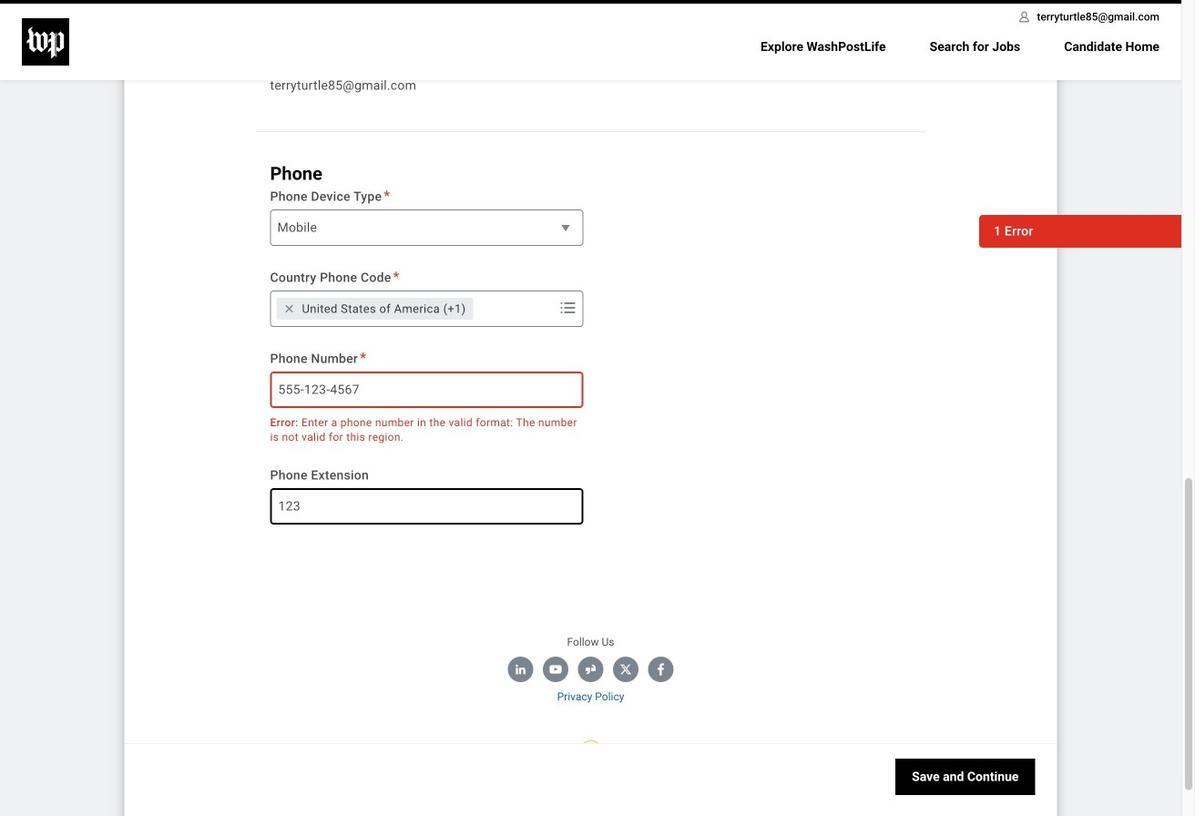Task type: describe. For each thing, give the bounding box(es) containing it.
careers image
[[22, 18, 69, 66]]

united states of america (+1) element
[[302, 301, 466, 317]]



Task type: vqa. For each thing, say whether or not it's contained in the screenshot.
User icon
yes



Task type: locate. For each thing, give the bounding box(es) containing it.
user image
[[1017, 10, 1032, 24]]

facebook image
[[654, 662, 668, 677]]

x small image
[[280, 300, 298, 318]]

social media x image
[[619, 662, 633, 677]]

glassdoor 2 image
[[584, 662, 598, 677]]

prompts image
[[557, 297, 579, 319]]

None text field
[[270, 372, 584, 408], [270, 488, 584, 525], [270, 372, 584, 408], [270, 488, 584, 525]]

youtube image
[[549, 662, 563, 677]]

linkedin image
[[514, 662, 528, 677]]

None text field
[[270, 76, 912, 95]]

united states of america (+1), press delete to clear value. option
[[277, 298, 473, 320]]



